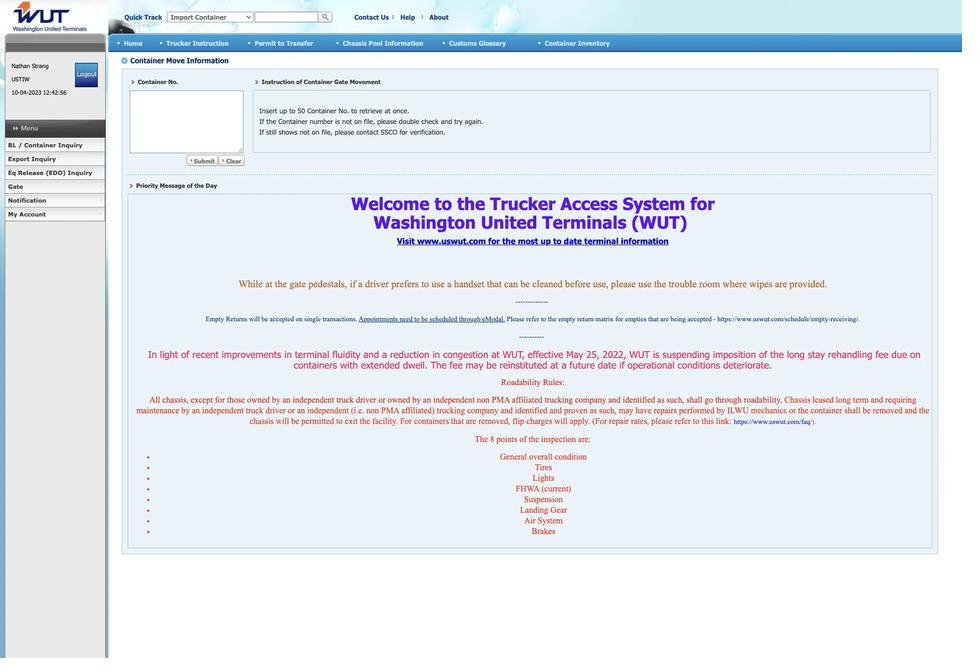Task type: locate. For each thing, give the bounding box(es) containing it.
information
[[385, 39, 424, 47]]

inquiry
[[58, 142, 83, 148], [32, 155, 56, 162], [68, 169, 92, 176]]

/
[[18, 142, 22, 148]]

instruction
[[193, 39, 229, 47]]

track
[[144, 13, 162, 21]]

container
[[545, 39, 577, 47], [24, 142, 56, 148]]

0 vertical spatial container
[[545, 39, 577, 47]]

us
[[381, 13, 389, 21]]

contact us
[[355, 13, 389, 21]]

2 vertical spatial inquiry
[[68, 169, 92, 176]]

None text field
[[255, 12, 319, 22]]

0 vertical spatial inquiry
[[58, 142, 83, 148]]

bl
[[8, 142, 16, 148]]

container left inventory
[[545, 39, 577, 47]]

gate link
[[5, 180, 105, 194]]

pool
[[369, 39, 383, 47]]

chassis pool information
[[343, 39, 424, 47]]

customs glossary
[[450, 39, 506, 47]]

quick
[[124, 13, 143, 21]]

inquiry for (edo)
[[68, 169, 92, 176]]

10-04-2023 12:42:56
[[12, 89, 66, 96]]

inquiry down bl / container inquiry
[[32, 155, 56, 162]]

help link
[[401, 13, 415, 21]]

nathan strang
[[12, 62, 49, 69]]

permit
[[255, 39, 276, 47]]

inquiry right (edo)
[[68, 169, 92, 176]]

contact
[[355, 13, 379, 21]]

gate
[[8, 183, 23, 190]]

ustiw
[[12, 76, 29, 82]]

1 vertical spatial container
[[24, 142, 56, 148]]

inquiry up export inquiry link
[[58, 142, 83, 148]]

quick track
[[124, 13, 162, 21]]

inventory
[[579, 39, 610, 47]]

about
[[430, 13, 449, 21]]

to
[[278, 39, 285, 47]]

bl / container inquiry link
[[5, 138, 105, 152]]

0 horizontal spatial container
[[24, 142, 56, 148]]

1 vertical spatial inquiry
[[32, 155, 56, 162]]

my account
[[8, 211, 46, 218]]

account
[[19, 211, 46, 218]]

release
[[18, 169, 44, 176]]

contact us link
[[355, 13, 389, 21]]

container inventory
[[545, 39, 610, 47]]

about link
[[430, 13, 449, 21]]

bl / container inquiry
[[8, 142, 83, 148]]

nathan
[[12, 62, 30, 69]]

customs
[[450, 39, 477, 47]]

export inquiry link
[[5, 152, 105, 166]]

container up export inquiry
[[24, 142, 56, 148]]



Task type: describe. For each thing, give the bounding box(es) containing it.
04-
[[20, 89, 29, 96]]

trucker
[[167, 39, 191, 47]]

eq
[[8, 169, 16, 176]]

notification link
[[5, 194, 105, 207]]

permit to transfer
[[255, 39, 313, 47]]

(edo)
[[46, 169, 66, 176]]

export inquiry
[[8, 155, 56, 162]]

export
[[8, 155, 30, 162]]

1 horizontal spatial container
[[545, 39, 577, 47]]

chassis
[[343, 39, 367, 47]]

inquiry for container
[[58, 142, 83, 148]]

my
[[8, 211, 17, 218]]

glossary
[[479, 39, 506, 47]]

trucker instruction
[[167, 39, 229, 47]]

eq release (edo) inquiry
[[8, 169, 92, 176]]

eq release (edo) inquiry link
[[5, 166, 105, 180]]

login image
[[75, 63, 98, 87]]

notification
[[8, 197, 46, 204]]

strang
[[32, 62, 49, 69]]

home
[[124, 39, 143, 47]]

transfer
[[287, 39, 313, 47]]

12:42:56
[[43, 89, 66, 96]]

2023
[[29, 89, 41, 96]]

10-
[[12, 89, 20, 96]]

help
[[401, 13, 415, 21]]

my account link
[[5, 207, 105, 221]]



Task type: vqa. For each thing, say whether or not it's contained in the screenshot.
10-16-2023 17:24:31
no



